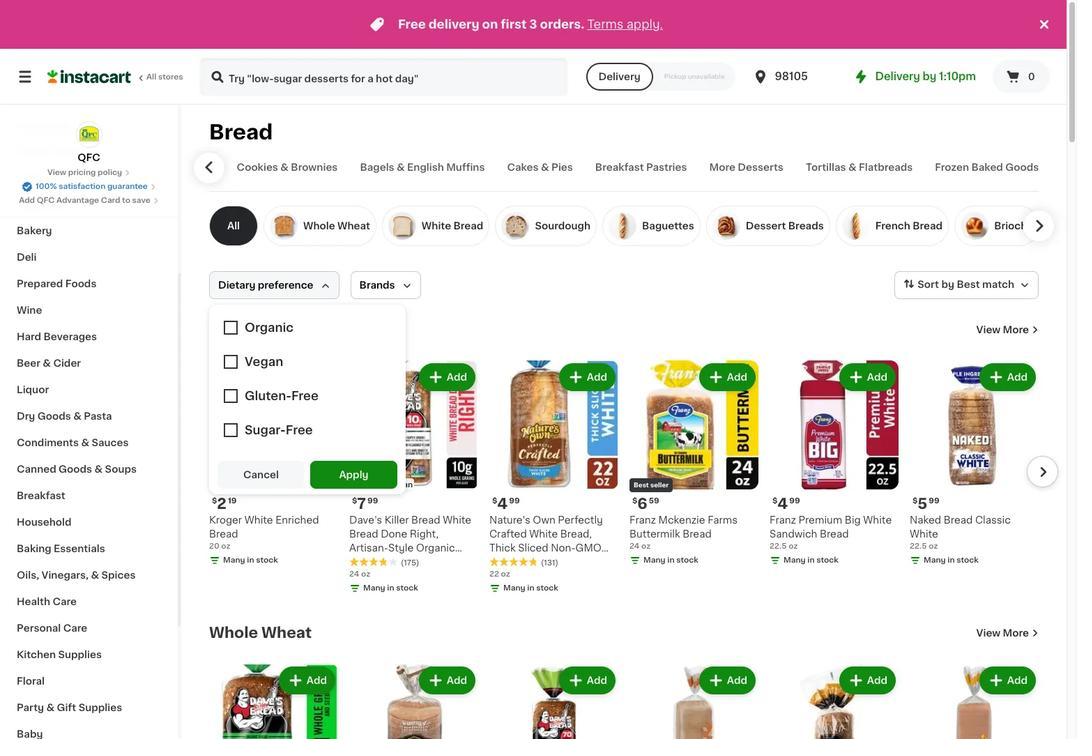Task type: locate. For each thing, give the bounding box(es) containing it.
many in stock for 4
[[784, 557, 839, 564]]

white right big
[[864, 516, 892, 525]]

goods
[[1006, 163, 1040, 172], [37, 412, 71, 421], [59, 465, 92, 474]]

frozen down '100%'
[[17, 200, 51, 209]]

aisles by department element
[[151, 144, 1040, 192]]

white right white bread icon
[[422, 221, 451, 231]]

& for flatbreads
[[849, 163, 857, 172]]

$ left 19
[[212, 497, 217, 505]]

franz for 6
[[630, 516, 656, 525]]

more for bread
[[1004, 325, 1030, 335]]

bread,
[[561, 530, 592, 539], [381, 557, 412, 567], [540, 557, 572, 567]]

pies
[[552, 163, 573, 172]]

many in stock down kroger white enriched bread 20 oz
[[223, 557, 278, 564]]

99 inside $ 5 99
[[929, 497, 940, 505]]

3 $ from the left
[[493, 497, 498, 505]]

breakfast up household
[[17, 491, 65, 501]]

franz inside franz mckenzie farms buttermilk bread 24 oz
[[630, 516, 656, 525]]

loaf for 7
[[443, 557, 465, 567]]

qfc down '100%'
[[37, 197, 55, 204]]

breakfast for breakfast
[[17, 491, 65, 501]]

white bread down dietary preference
[[209, 322, 304, 337]]

artisan-
[[350, 543, 389, 553]]

white down dietary
[[209, 322, 255, 337]]

3 99 from the left
[[790, 497, 801, 505]]

0 vertical spatial by
[[923, 71, 937, 82]]

1 franz from the left
[[630, 516, 656, 525]]

1 22.5 from the left
[[770, 543, 787, 550]]

0 horizontal spatial 24
[[350, 571, 360, 578]]

1 vertical spatial best
[[634, 482, 649, 488]]

24 down buttermilk at bottom right
[[630, 543, 640, 550]]

care for health care
[[53, 597, 77, 607]]

$ inside $ 7 99
[[352, 497, 357, 505]]

product group
[[209, 361, 338, 569], [350, 361, 479, 597], [490, 361, 619, 597], [630, 361, 759, 569], [770, 361, 899, 569], [910, 361, 1039, 569], [209, 664, 338, 740], [350, 664, 479, 740], [490, 664, 619, 740], [630, 664, 759, 740], [770, 664, 899, 740], [910, 664, 1039, 740]]

white inside franz premium big white sandwich bread 22.5 oz
[[864, 516, 892, 525]]

breakfast inside "link"
[[17, 491, 65, 501]]

22 down the "gmo"
[[574, 557, 586, 567]]

white inside the shelves by aisles element
[[422, 221, 451, 231]]

1 vertical spatial 22
[[490, 571, 499, 578]]

stock for 4
[[817, 557, 839, 564]]

goods right baked
[[1006, 163, 1040, 172]]

99 right 5
[[929, 497, 940, 505]]

1 vertical spatial more
[[1004, 325, 1030, 335]]

health
[[17, 597, 50, 607]]

delivery left 1:10pm
[[876, 71, 921, 82]]

floral
[[17, 677, 45, 686]]

1 horizontal spatial 22
[[574, 557, 586, 567]]

0 vertical spatial organic
[[351, 481, 383, 489]]

canned goods & soups link
[[8, 456, 170, 483]]

cakes & pies link
[[508, 160, 573, 191]]

cookies & brownies
[[237, 163, 338, 172]]

add button
[[421, 365, 474, 390], [561, 365, 615, 390], [701, 365, 755, 390], [841, 365, 895, 390], [981, 365, 1035, 390], [280, 668, 334, 693], [421, 668, 474, 693], [561, 668, 615, 693], [701, 668, 755, 693], [841, 668, 895, 693], [981, 668, 1035, 693]]

0 horizontal spatial $ 4 99
[[493, 497, 520, 511]]

1 horizontal spatial white bread link
[[382, 206, 490, 246]]

2 vertical spatial goods
[[59, 465, 92, 474]]

22 oz
[[490, 571, 510, 578]]

franz left premium on the bottom of page
[[770, 516, 797, 525]]

0 vertical spatial view
[[47, 169, 66, 177]]

22 down thick in the left of the page
[[490, 571, 499, 578]]

goods down condiments & sauces
[[59, 465, 92, 474]]

view inside view pricing policy link
[[47, 169, 66, 177]]

$ 4 99 up premium on the bottom of page
[[773, 497, 801, 511]]

$ up 'dave's'
[[352, 497, 357, 505]]

0 horizontal spatial sandwich
[[490, 557, 537, 567]]

& for rolls
[[179, 163, 187, 172]]

1 horizontal spatial loaf
[[490, 571, 511, 581]]

oils,
[[17, 571, 39, 580]]

bread inside franz mckenzie farms buttermilk bread 24 oz
[[683, 530, 712, 539]]

white up 24 oz
[[350, 557, 378, 567]]

stock
[[256, 557, 278, 564], [677, 557, 699, 564], [817, 557, 839, 564], [957, 557, 979, 564], [396, 585, 418, 592], [537, 585, 559, 592]]

vegan
[[388, 481, 413, 489]]

all for all
[[227, 221, 240, 231]]

dietary preference button
[[209, 271, 339, 299]]

2 99 from the left
[[509, 497, 520, 505]]

many down 22 oz
[[504, 585, 526, 592]]

farms
[[708, 516, 738, 525]]

1 vertical spatial wheat
[[262, 626, 312, 640]]

in down style
[[387, 585, 395, 592]]

baguettes image
[[609, 212, 637, 240]]

advantage
[[56, 197, 99, 204]]

bread up cookies
[[209, 122, 273, 142]]

0 horizontal spatial franz
[[630, 516, 656, 525]]

bagels & english muffins link
[[360, 160, 485, 191]]

all link
[[209, 206, 258, 246]]

$ for franz mckenzie farms buttermilk bread
[[633, 497, 638, 505]]

1 vertical spatial loaf
[[490, 571, 511, 581]]

product group containing 5
[[910, 361, 1039, 569]]

mckenzie
[[659, 516, 706, 525]]

whole wheat inside the shelves by aisles element
[[303, 221, 370, 231]]

enriched
[[276, 516, 319, 525]]

view more link for white bread
[[977, 323, 1039, 337]]

1 horizontal spatial 22.5
[[910, 543, 928, 550]]

bread inside the naked bread classic white 22.5 oz
[[944, 516, 973, 525]]

care
[[53, 597, 77, 607], [63, 624, 87, 633]]

1 vertical spatial view more
[[977, 629, 1030, 638]]

product group containing 2
[[209, 361, 338, 569]]

white right kroger
[[245, 516, 273, 525]]

nature's
[[490, 516, 531, 525]]

1 horizontal spatial franz
[[770, 516, 797, 525]]

$ 2 19
[[212, 497, 237, 511]]

more for wheat
[[1004, 629, 1030, 638]]

white down own
[[530, 530, 558, 539]]

$ up naked
[[913, 497, 918, 505]]

cakes
[[508, 163, 539, 172]]

1 vertical spatial whole wheat link
[[209, 625, 312, 642]]

1 vertical spatial care
[[63, 624, 87, 633]]

buns & rolls
[[151, 163, 215, 172]]

qfc
[[78, 153, 100, 163], [37, 197, 55, 204]]

& right cookies
[[281, 163, 289, 172]]

whole wheat image
[[270, 212, 298, 240]]

0 horizontal spatial white bread
[[209, 322, 304, 337]]

1 horizontal spatial 4
[[778, 497, 789, 511]]

personal
[[17, 624, 61, 633]]

many down the naked bread classic white 22.5 oz
[[924, 557, 946, 564]]

1 horizontal spatial delivery
[[876, 71, 921, 82]]

0 vertical spatial breakfast
[[596, 163, 644, 172]]

& for candy
[[56, 173, 64, 183]]

2 4 from the left
[[778, 497, 789, 511]]

hard beverages
[[17, 332, 97, 342]]

all stores
[[147, 73, 183, 81]]

0 horizontal spatial all
[[147, 73, 156, 81]]

beverages up meat & seafood
[[17, 120, 70, 130]]

sandwich down thick in the left of the page
[[490, 557, 537, 567]]

2 $ from the left
[[352, 497, 357, 505]]

liquor link
[[8, 377, 170, 403]]

all inside group
[[227, 221, 240, 231]]

0 horizontal spatial 22.5
[[770, 543, 787, 550]]

& for sauces
[[81, 438, 89, 448]]

franz mckenzie farms buttermilk bread 24 oz
[[630, 516, 738, 550]]

1 horizontal spatial organic
[[416, 543, 455, 553]]

0 vertical spatial view more link
[[977, 323, 1039, 337]]

loaf inside nature's own perfectly crafted white bread, thick sliced non-gmo sandwich bread, 22 oz loaf
[[490, 571, 511, 581]]

99 inside $ 7 99
[[368, 497, 378, 505]]

sandwich down premium on the bottom of page
[[770, 530, 818, 539]]

$ inside $ 2 19
[[212, 497, 217, 505]]

& left pies
[[541, 163, 550, 172]]

many down franz premium big white sandwich bread 22.5 oz
[[784, 557, 806, 564]]

organic
[[351, 481, 383, 489], [416, 543, 455, 553]]

best left the match
[[957, 280, 981, 290]]

$ 4 99 up 'nature's'
[[493, 497, 520, 511]]

& left rolls at the left of the page
[[179, 163, 187, 172]]

wine
[[17, 306, 42, 315]]

qfc logo image
[[76, 121, 102, 148]]

oz inside kroger white enriched bread 20 oz
[[221, 543, 231, 550]]

franz premium big white sandwich bread 22.5 oz
[[770, 516, 892, 550]]

1 vertical spatial sandwich
[[490, 557, 537, 567]]

breakfast
[[596, 163, 644, 172], [17, 491, 65, 501]]

deli link
[[8, 244, 170, 271]]

franz
[[630, 516, 656, 525], [770, 516, 797, 525]]

care for personal care
[[63, 624, 87, 633]]

1 $ from the left
[[212, 497, 217, 505]]

many for 5
[[924, 557, 946, 564]]

stock down franz mckenzie farms buttermilk bread 24 oz on the bottom of page
[[677, 557, 699, 564]]

best for best seller
[[634, 482, 649, 488]]

& left the gift on the left of page
[[46, 703, 55, 713]]

99 up 'nature's'
[[509, 497, 520, 505]]

0 horizontal spatial wheat
[[262, 626, 312, 640]]

bread inside kroger white enriched bread 20 oz
[[209, 530, 238, 539]]

& right tortillas
[[849, 163, 857, 172]]

breakfast for breakfast pastries
[[596, 163, 644, 172]]

99 up premium on the bottom of page
[[790, 497, 801, 505]]

$ for naked bread classic white
[[913, 497, 918, 505]]

dave's
[[350, 516, 382, 525]]

2 franz from the left
[[770, 516, 797, 525]]

&
[[45, 147, 53, 156], [179, 163, 187, 172], [281, 163, 289, 172], [397, 163, 405, 172], [541, 163, 550, 172], [849, 163, 857, 172], [56, 173, 64, 183], [43, 359, 51, 368], [73, 412, 82, 421], [81, 438, 89, 448], [95, 465, 103, 474], [91, 571, 99, 580], [46, 703, 55, 713]]

breakfast link
[[8, 483, 170, 509]]

stock for 2
[[256, 557, 278, 564]]

1 vertical spatial by
[[942, 280, 955, 290]]

1 horizontal spatial 24
[[415, 557, 427, 567]]

many down buttermilk at bottom right
[[644, 557, 666, 564]]

1 view more from the top
[[977, 325, 1030, 335]]

loaf right (175)
[[443, 557, 465, 567]]

sandwich
[[770, 530, 818, 539], [490, 557, 537, 567]]

bread down mckenzie
[[683, 530, 712, 539]]

1 horizontal spatial wheat
[[338, 221, 370, 231]]

oz inside franz premium big white sandwich bread 22.5 oz
[[789, 543, 798, 550]]

pasta
[[84, 412, 112, 421]]

0 vertical spatial 22
[[574, 557, 586, 567]]

beverages up cider
[[44, 332, 97, 342]]

stock down (131)
[[537, 585, 559, 592]]

0 vertical spatial whole
[[303, 221, 335, 231]]

(175)
[[401, 560, 420, 567]]

in down the naked bread classic white 22.5 oz
[[948, 557, 955, 564]]

bakery
[[17, 226, 52, 236]]

$ inside $ 6 59
[[633, 497, 638, 505]]

0 vertical spatial qfc
[[78, 153, 100, 163]]

99 right 7
[[368, 497, 378, 505]]

care down vinegars,
[[53, 597, 77, 607]]

white down naked
[[910, 530, 939, 539]]

4 up 'nature's'
[[498, 497, 508, 511]]

delivery
[[429, 19, 480, 30]]

bagels
[[360, 163, 395, 172]]

in down kroger white enriched bread 20 oz
[[247, 557, 254, 564]]

stock down franz premium big white sandwich bread 22.5 oz
[[817, 557, 839, 564]]

Search field
[[201, 59, 567, 95]]

prepared
[[17, 279, 63, 289]]

$ up 'nature's'
[[493, 497, 498, 505]]

2 vertical spatial more
[[1004, 629, 1030, 638]]

care down health care link
[[63, 624, 87, 633]]

many in stock down franz premium big white sandwich bread 22.5 oz
[[784, 557, 839, 564]]

1 vertical spatial supplies
[[79, 703, 122, 713]]

1 vertical spatial breakfast
[[17, 491, 65, 501]]

100%
[[36, 183, 57, 190]]

$ 4 99 for nature's own perfectly crafted white bread, thick sliced non-gmo sandwich bread, 22 oz loaf
[[493, 497, 520, 511]]

4 $ from the left
[[633, 497, 638, 505]]

2 horizontal spatial 24
[[630, 543, 640, 550]]

99 for naked bread classic white
[[929, 497, 940, 505]]

all inside 'link'
[[147, 73, 156, 81]]

health care link
[[8, 589, 170, 615]]

1 vertical spatial beverages
[[44, 332, 97, 342]]

stock down the naked bread classic white 22.5 oz
[[957, 557, 979, 564]]

best inside field
[[957, 280, 981, 290]]

0 vertical spatial sandwich
[[770, 530, 818, 539]]

2 view more link from the top
[[977, 626, 1039, 640]]

loaf down thick in the left of the page
[[490, 571, 511, 581]]

kitchen supplies
[[17, 650, 102, 660]]

franz inside franz premium big white sandwich bread 22.5 oz
[[770, 516, 797, 525]]

loaf for 4
[[490, 571, 511, 581]]

supplies down floral link
[[79, 703, 122, 713]]

stock for 6
[[677, 557, 699, 564]]

by inside field
[[942, 280, 955, 290]]

buns & rolls link
[[151, 160, 215, 191]]

0 vertical spatial goods
[[1006, 163, 1040, 172]]

dessert breads link
[[707, 206, 831, 246]]

bread, down style
[[381, 557, 412, 567]]

bread right naked
[[944, 516, 973, 525]]

1 vertical spatial view
[[977, 325, 1001, 335]]

oz inside the naked bread classic white 22.5 oz
[[929, 543, 939, 550]]

2 $ 4 99 from the left
[[773, 497, 801, 511]]

0 vertical spatial whole wheat
[[303, 221, 370, 231]]

0 horizontal spatial best
[[634, 482, 649, 488]]

bread, down perfectly
[[561, 530, 592, 539]]

6 $ from the left
[[913, 497, 918, 505]]

2 vertical spatial view
[[977, 629, 1001, 638]]

personal care
[[17, 624, 87, 633]]

best inside item carousel region
[[634, 482, 649, 488]]

1 vertical spatial 24
[[415, 557, 427, 567]]

qfc link
[[76, 121, 102, 165]]

$ 4 99 for franz premium big white sandwich bread
[[773, 497, 801, 511]]

0 vertical spatial more
[[710, 163, 736, 172]]

0 vertical spatial best
[[957, 280, 981, 290]]

frozen left baked
[[936, 163, 970, 172]]

household
[[17, 518, 72, 527]]

$ left 59
[[633, 497, 638, 505]]

99 for dave's killer bread white bread done right, artisan-style organic white bread, 24 oz loaf
[[368, 497, 378, 505]]

None search field
[[200, 57, 568, 96]]

0 vertical spatial care
[[53, 597, 77, 607]]

french bread image
[[843, 212, 870, 240]]

bread down preference
[[258, 322, 304, 337]]

20
[[209, 543, 220, 550]]

1 horizontal spatial white bread
[[422, 221, 484, 231]]

oz inside nature's own perfectly crafted white bread, thick sliced non-gmo sandwich bread, 22 oz loaf
[[588, 557, 600, 567]]

4 99 from the left
[[929, 497, 940, 505]]

2 view more from the top
[[977, 629, 1030, 638]]

1 horizontal spatial frozen
[[936, 163, 970, 172]]

frozen inside aisles by department element
[[936, 163, 970, 172]]

all left whole wheat image
[[227, 221, 240, 231]]

0 vertical spatial white bread
[[422, 221, 484, 231]]

many in stock for 5
[[924, 557, 979, 564]]

meat
[[17, 147, 43, 156]]

1 vertical spatial white bread link
[[209, 322, 304, 338]]

by left 1:10pm
[[923, 71, 937, 82]]

in down franz mckenzie farms buttermilk bread 24 oz on the bottom of page
[[668, 557, 675, 564]]

$ inside $ 5 99
[[913, 497, 918, 505]]

1 $ 4 99 from the left
[[493, 497, 520, 511]]

0 vertical spatial view more
[[977, 325, 1030, 335]]

6
[[638, 497, 648, 511]]

0 vertical spatial 24
[[630, 543, 640, 550]]

1 horizontal spatial whole
[[303, 221, 335, 231]]

0 horizontal spatial delivery
[[599, 72, 641, 82]]

brands button
[[351, 271, 421, 299]]

0 vertical spatial beverages
[[17, 120, 70, 130]]

0 horizontal spatial organic
[[351, 481, 383, 489]]

1 horizontal spatial all
[[227, 221, 240, 231]]

& right bagels
[[397, 163, 405, 172]]

party
[[17, 703, 44, 713]]

white bread link down dietary preference
[[209, 322, 304, 338]]

4 for franz premium big white sandwich bread
[[778, 497, 789, 511]]

by right "sort"
[[942, 280, 955, 290]]

oils, vinegars, & spices
[[17, 571, 136, 580]]

delivery for delivery by 1:10pm
[[876, 71, 921, 82]]

4 up franz premium big white sandwich bread 22.5 oz
[[778, 497, 789, 511]]

best left seller
[[634, 482, 649, 488]]

0 vertical spatial white bread link
[[382, 206, 490, 246]]

many in stock down franz mckenzie farms buttermilk bread 24 oz on the bottom of page
[[644, 557, 699, 564]]

stores
[[158, 73, 183, 81]]

5 $ from the left
[[773, 497, 778, 505]]

bread left 'sourdough' image
[[454, 221, 484, 231]]

in for 4
[[808, 557, 815, 564]]

dessert
[[746, 221, 787, 231]]

view more link
[[977, 323, 1039, 337], [977, 626, 1039, 640]]

franz down 6
[[630, 516, 656, 525]]

& left pricing
[[56, 173, 64, 183]]

0 vertical spatial wheat
[[338, 221, 370, 231]]

delivery down terms apply. link on the right
[[599, 72, 641, 82]]

& for brownies
[[281, 163, 289, 172]]

delivery inside button
[[599, 72, 641, 82]]

0 vertical spatial supplies
[[58, 650, 102, 660]]

buttermilk
[[630, 530, 681, 539]]

delivery by 1:10pm
[[876, 71, 977, 82]]

1 vertical spatial organic
[[416, 543, 455, 553]]

1 vertical spatial goods
[[37, 412, 71, 421]]

2 22.5 from the left
[[910, 543, 928, 550]]

0 vertical spatial loaf
[[443, 557, 465, 567]]

white left 'nature's'
[[443, 516, 472, 525]]

1 vertical spatial all
[[227, 221, 240, 231]]

1 horizontal spatial sandwich
[[770, 530, 818, 539]]

breakfast inside 'link'
[[596, 163, 644, 172]]

dry
[[17, 412, 35, 421]]

loaf inside dave's killer bread white bread done right, artisan-style organic white bread, 24 oz loaf
[[443, 557, 465, 567]]

frozen baked goods
[[936, 163, 1040, 172]]

0 horizontal spatial frozen
[[17, 200, 51, 209]]

99 for franz premium big white sandwich bread
[[790, 497, 801, 505]]

snacks & candy
[[17, 173, 99, 183]]

1 horizontal spatial by
[[942, 280, 955, 290]]

qfc up view pricing policy link
[[78, 153, 100, 163]]

in down franz premium big white sandwich bread 22.5 oz
[[808, 557, 815, 564]]

stock down kroger white enriched bread 20 oz
[[256, 557, 278, 564]]

0 horizontal spatial whole
[[209, 626, 258, 640]]

0 horizontal spatial breakfast
[[17, 491, 65, 501]]

best seller
[[634, 482, 669, 488]]

1 horizontal spatial $ 4 99
[[773, 497, 801, 511]]

organic down right,
[[416, 543, 455, 553]]

& for pies
[[541, 163, 550, 172]]

supplies
[[58, 650, 102, 660], [79, 703, 122, 713]]

breakfast left pastries
[[596, 163, 644, 172]]

& left spices
[[91, 571, 99, 580]]

0 vertical spatial whole wheat link
[[264, 206, 377, 246]]

apply
[[339, 470, 369, 480]]

1 horizontal spatial breakfast
[[596, 163, 644, 172]]

0 horizontal spatial by
[[923, 71, 937, 82]]

22.5 inside franz premium big white sandwich bread 22.5 oz
[[770, 543, 787, 550]]

party & gift supplies
[[17, 703, 122, 713]]

organic vegan
[[351, 481, 413, 489]]

$
[[212, 497, 217, 505], [352, 497, 357, 505], [493, 497, 498, 505], [633, 497, 638, 505], [773, 497, 778, 505], [913, 497, 918, 505]]

1 vertical spatial view more link
[[977, 626, 1039, 640]]

many in stock down the naked bread classic white 22.5 oz
[[924, 557, 979, 564]]

& right meat
[[45, 147, 53, 156]]

1 horizontal spatial best
[[957, 280, 981, 290]]

0 horizontal spatial loaf
[[443, 557, 465, 567]]

0 horizontal spatial qfc
[[37, 197, 55, 204]]

1 vertical spatial frozen
[[17, 200, 51, 209]]

product group containing 6
[[630, 361, 759, 569]]

$ 6 59
[[633, 497, 660, 511]]

2
[[217, 497, 227, 511]]

0 horizontal spatial 22
[[490, 571, 499, 578]]

& left sauces
[[81, 438, 89, 448]]

24 down artisan-
[[350, 571, 360, 578]]

0 vertical spatial frozen
[[936, 163, 970, 172]]

perfectly
[[558, 516, 603, 525]]

bread, down 'non-' at the right bottom of page
[[540, 557, 572, 567]]

prepared foods
[[17, 279, 97, 289]]

1 view more link from the top
[[977, 323, 1039, 337]]

0 horizontal spatial white bread link
[[209, 322, 304, 338]]

brioche image
[[961, 212, 989, 240]]

1 4 from the left
[[498, 497, 508, 511]]

bread, inside dave's killer bread white bread done right, artisan-style organic white bread, 24 oz loaf
[[381, 557, 412, 567]]

rolls
[[190, 163, 215, 172]]

0 vertical spatial all
[[147, 73, 156, 81]]

1 99 from the left
[[368, 497, 378, 505]]

$ 7 99
[[352, 497, 378, 511]]

24 inside dave's killer bread white bread done right, artisan-style organic white bread, 24 oz loaf
[[415, 557, 427, 567]]

0 horizontal spatial 4
[[498, 497, 508, 511]]



Task type: describe. For each thing, give the bounding box(es) containing it.
(131)
[[541, 560, 559, 567]]

$ for nature's own perfectly crafted white bread, thick sliced non-gmo sandwich bread, 22 oz loaf
[[493, 497, 498, 505]]

all for all stores
[[147, 73, 156, 81]]

naked
[[910, 516, 942, 525]]

dessert breads image
[[713, 212, 741, 240]]

& for gift
[[46, 703, 55, 713]]

french
[[876, 221, 911, 231]]

delivery button
[[586, 63, 653, 91]]

many in stock down (131)
[[504, 585, 559, 592]]

style
[[389, 543, 414, 553]]

by for sort
[[942, 280, 955, 290]]

best match
[[957, 280, 1015, 290]]

baguettes link
[[603, 206, 701, 246]]

franz for 4
[[770, 516, 797, 525]]

stock down (175)
[[396, 585, 418, 592]]

brands
[[360, 280, 395, 290]]

& for cider
[[43, 359, 51, 368]]

whole wheat link inside the shelves by aisles element
[[264, 206, 377, 246]]

french bread
[[876, 221, 943, 231]]

tortillas & flatbreads link
[[806, 160, 913, 191]]

french bread link
[[836, 206, 950, 246]]

delivery for delivery
[[599, 72, 641, 82]]

frozen for frozen baked goods
[[936, 163, 970, 172]]

wheat inside the shelves by aisles element
[[338, 221, 370, 231]]

99 for nature's own perfectly crafted white bread, thick sliced non-gmo sandwich bread, 22 oz loaf
[[509, 497, 520, 505]]

100% satisfaction guarantee button
[[22, 179, 156, 193]]

by for delivery
[[923, 71, 937, 82]]

& inside 'link'
[[91, 571, 99, 580]]

all stores link
[[47, 57, 184, 96]]

in for 5
[[948, 557, 955, 564]]

essentials
[[54, 544, 105, 554]]

0 button
[[993, 60, 1051, 93]]

premium
[[799, 516, 843, 525]]

bread, for 4
[[540, 557, 572, 567]]

$ for franz premium big white sandwich bread
[[773, 497, 778, 505]]

non-
[[551, 543, 576, 553]]

product group containing 7
[[350, 361, 479, 597]]

7
[[357, 497, 366, 511]]

oils, vinegars, & spices link
[[8, 562, 170, 589]]

next image
[[1029, 218, 1046, 234]]

pastries
[[647, 163, 688, 172]]

beverages link
[[8, 112, 170, 138]]

5
[[918, 497, 928, 511]]

baked
[[972, 163, 1004, 172]]

many for 4
[[784, 557, 806, 564]]

cancel
[[243, 470, 279, 480]]

bread inside franz premium big white sandwich bread 22.5 oz
[[820, 530, 849, 539]]

1 vertical spatial white bread
[[209, 322, 304, 337]]

1 vertical spatial whole wheat
[[209, 626, 312, 640]]

condiments & sauces link
[[8, 430, 170, 456]]

59
[[649, 497, 660, 505]]

hard beverages link
[[8, 324, 170, 350]]

bread down 'dave's'
[[350, 530, 379, 539]]

beer & cider link
[[8, 350, 170, 377]]

best for best match
[[957, 280, 981, 290]]

whole inside the shelves by aisles element
[[303, 221, 335, 231]]

item carousel region
[[190, 355, 1059, 603]]

white bread image
[[388, 212, 416, 240]]

beverages inside hard beverages link
[[44, 332, 97, 342]]

sandwich inside nature's own perfectly crafted white bread, thick sliced non-gmo sandwich bread, 22 oz loaf
[[490, 557, 537, 567]]

instacart logo image
[[47, 68, 131, 85]]

snacks & candy link
[[8, 165, 170, 191]]

preference
[[258, 280, 314, 290]]

1 horizontal spatial qfc
[[78, 153, 100, 163]]

1 vertical spatial qfc
[[37, 197, 55, 204]]

sort
[[918, 280, 940, 290]]

many for 2
[[223, 557, 245, 564]]

meat & seafood
[[17, 147, 98, 156]]

cancel button
[[218, 461, 305, 489]]

many in stock for 6
[[644, 557, 699, 564]]

many for 6
[[644, 557, 666, 564]]

sourdough link
[[496, 206, 597, 246]]

goods for canned goods & soups
[[59, 465, 92, 474]]

2 vertical spatial 24
[[350, 571, 360, 578]]

dessert breads
[[746, 221, 824, 231]]

hard
[[17, 332, 41, 342]]

goods inside aisles by department element
[[1006, 163, 1040, 172]]

gmo
[[576, 543, 602, 553]]

beer
[[17, 359, 40, 368]]

& for seafood
[[45, 147, 53, 156]]

in down the sliced
[[528, 585, 535, 592]]

24 inside franz mckenzie farms buttermilk bread 24 oz
[[630, 543, 640, 550]]

more inside aisles by department element
[[710, 163, 736, 172]]

22 inside nature's own perfectly crafted white bread, thick sliced non-gmo sandwich bread, 22 oz loaf
[[574, 557, 586, 567]]

big
[[845, 516, 861, 525]]

sandwich inside franz premium big white sandwich bread 22.5 oz
[[770, 530, 818, 539]]

crafted
[[490, 530, 527, 539]]

bread right the french at the right of the page
[[913, 221, 943, 231]]

service type group
[[586, 63, 736, 91]]

view more link for whole wheat
[[977, 626, 1039, 640]]

0
[[1029, 72, 1036, 82]]

shelves by aisles element
[[209, 192, 1055, 260]]

all of 12 group
[[209, 206, 264, 246]]

baking
[[17, 544, 51, 554]]

in for 6
[[668, 557, 675, 564]]

to
[[122, 197, 130, 204]]

dietary
[[218, 280, 256, 290]]

many in stock for 2
[[223, 557, 278, 564]]

dietary preference
[[218, 280, 314, 290]]

beer & cider
[[17, 359, 81, 368]]

4 for nature's own perfectly crafted white bread, thick sliced non-gmo sandwich bread, 22 oz loaf
[[498, 497, 508, 511]]

seafood
[[55, 147, 98, 156]]

22.5 inside the naked bread classic white 22.5 oz
[[910, 543, 928, 550]]

bread, for 7
[[381, 557, 412, 567]]

personal care link
[[8, 615, 170, 642]]

naked bread classic white 22.5 oz
[[910, 516, 1012, 550]]

dry goods & pasta
[[17, 412, 112, 421]]

match
[[983, 280, 1015, 290]]

oz inside franz mckenzie farms buttermilk bread 24 oz
[[642, 543, 651, 550]]

$ for kroger white enriched bread
[[212, 497, 217, 505]]

1 vertical spatial whole
[[209, 626, 258, 640]]

many in stock down (175)
[[363, 585, 418, 592]]

view more for bread
[[977, 325, 1030, 335]]

foods
[[65, 279, 97, 289]]

flatbreads
[[859, 163, 913, 172]]

limited time offer region
[[0, 0, 1037, 49]]

snacks
[[17, 173, 53, 183]]

frozen for frozen
[[17, 200, 51, 209]]

sourdough
[[535, 221, 591, 231]]

gift
[[57, 703, 76, 713]]

baking essentials link
[[8, 536, 170, 562]]

first
[[501, 19, 527, 30]]

deli
[[17, 253, 37, 262]]

goods for dry goods & pasta
[[37, 412, 71, 421]]

many down 24 oz
[[363, 585, 386, 592]]

health care
[[17, 597, 77, 607]]

white inside nature's own perfectly crafted white bread, thick sliced non-gmo sandwich bread, 22 oz loaf
[[530, 530, 558, 539]]

cookies
[[237, 163, 278, 172]]

in for 2
[[247, 557, 254, 564]]

Best match Sort by field
[[895, 271, 1039, 299]]

own
[[533, 516, 556, 525]]

organic inside dave's killer bread white bread done right, artisan-style organic white bread, 24 oz loaf
[[416, 543, 455, 553]]

stock for 5
[[957, 557, 979, 564]]

previous image
[[203, 159, 219, 176]]

white inside kroger white enriched bread 20 oz
[[245, 516, 273, 525]]

oz inside dave's killer bread white bread done right, artisan-style organic white bread, 24 oz loaf
[[429, 557, 441, 567]]

dave's killer bread white bread done right, artisan-style organic white bread, 24 oz loaf
[[350, 516, 472, 567]]

& for english
[[397, 163, 405, 172]]

thick
[[490, 543, 516, 553]]

white inside the naked bread classic white 22.5 oz
[[910, 530, 939, 539]]

kitchen
[[17, 650, 56, 660]]

spices
[[102, 571, 136, 580]]

white bread inside the shelves by aisles element
[[422, 221, 484, 231]]

household link
[[8, 509, 170, 536]]

& left soups
[[95, 465, 103, 474]]

view for whole wheat
[[977, 629, 1001, 638]]

sourdough image
[[502, 212, 530, 240]]

add qfc advantage card to save
[[19, 197, 151, 204]]

& left pasta
[[73, 412, 82, 421]]

1:10pm
[[940, 71, 977, 82]]

$ for dave's killer bread white bread done right, artisan-style organic white bread, 24 oz loaf
[[352, 497, 357, 505]]

beverages inside beverages link
[[17, 120, 70, 130]]

brioche
[[995, 221, 1034, 231]]

bread up right,
[[412, 516, 441, 525]]

view more for wheat
[[977, 629, 1030, 638]]

view for white bread
[[977, 325, 1001, 335]]

soups
[[105, 465, 137, 474]]

vinegars,
[[42, 571, 89, 580]]

satisfaction
[[59, 183, 106, 190]]



Task type: vqa. For each thing, say whether or not it's contained in the screenshot.
address in the dialog
no



